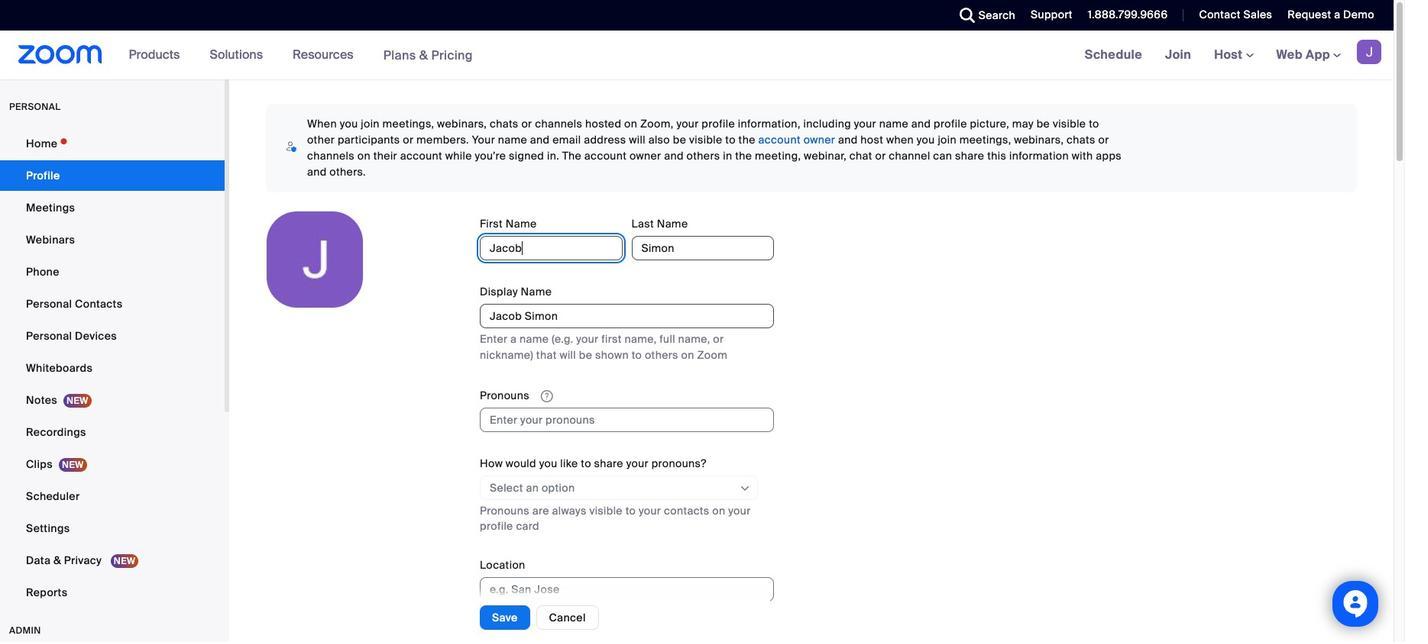 Task type: describe. For each thing, give the bounding box(es) containing it.
devices
[[75, 329, 117, 343]]

webinars
[[26, 233, 75, 247]]

whiteboards link
[[0, 353, 225, 384]]

on inside and host when you join meetings, webinars, chats or channels on their account while you're signed in. the account owner and others in the meeting, webinar, chat or channel can share this information with apps and others.
[[357, 149, 371, 163]]

Display Name text field
[[480, 304, 774, 329]]

contact sales
[[1199, 8, 1273, 21]]

1.888.799.9666
[[1088, 8, 1168, 21]]

can
[[933, 149, 952, 163]]

how would you like to share your pronouns?
[[480, 457, 707, 471]]

you inside and host when you join meetings, webinars, chats or channels on their account while you're signed in. the account owner and others in the meeting, webinar, chat or channel can share this information with apps and others.
[[917, 133, 935, 147]]

join
[[1165, 47, 1191, 63]]

resources button
[[293, 31, 360, 79]]

or inside enter a name (e.g. your first name, full name, or nickname) that will be shown to others on zoom
[[713, 333, 724, 347]]

nickname)
[[480, 349, 533, 363]]

meetings navigation
[[1073, 31, 1394, 80]]

edit user photo image
[[303, 253, 327, 267]]

an
[[526, 481, 539, 495]]

meeting,
[[755, 149, 801, 163]]

1 horizontal spatial you
[[539, 457, 557, 471]]

first
[[602, 333, 622, 347]]

may
[[1012, 117, 1034, 131]]

join inside when you join meetings, webinars, chats or channels hosted on zoom, your profile information, including your name and profile picture, may be visible to other participants or members. your name and email address will also be visible to the
[[361, 117, 380, 131]]

product information navigation
[[117, 31, 484, 80]]

pronouns?
[[652, 457, 707, 471]]

recordings link
[[0, 417, 225, 448]]

in
[[723, 149, 732, 163]]

channels inside when you join meetings, webinars, chats or channels hosted on zoom, your profile information, including your name and profile picture, may be visible to other participants or members. your name and email address will also be visible to the
[[535, 117, 582, 131]]

information,
[[738, 117, 801, 131]]

when
[[307, 117, 337, 131]]

learn more about pronouns image
[[536, 390, 558, 403]]

the inside when you join meetings, webinars, chats or channels hosted on zoom, your profile information, including your name and profile picture, may be visible to other participants or members. your name and email address will also be visible to the
[[739, 133, 756, 147]]

Location text field
[[480, 578, 774, 602]]

apps
[[1096, 149, 1122, 163]]

web app button
[[1277, 47, 1341, 63]]

reports
[[26, 586, 68, 600]]

account owner link
[[758, 133, 835, 147]]

1 horizontal spatial be
[[673, 133, 686, 147]]

on inside pronouns are always visible to your contacts on your profile card
[[712, 504, 726, 518]]

hosted
[[585, 117, 621, 131]]

company
[[480, 627, 529, 641]]

like
[[560, 457, 578, 471]]

First Name text field
[[480, 236, 622, 261]]

solutions
[[210, 47, 263, 63]]

always
[[552, 504, 587, 518]]

1 name, from the left
[[625, 333, 657, 347]]

support
[[1031, 8, 1073, 21]]

join link
[[1154, 31, 1203, 79]]

will inside enter a name (e.g. your first name, full name, or nickname) that will be shown to others on zoom
[[560, 349, 576, 363]]

Last Name text field
[[632, 236, 774, 261]]

your
[[472, 133, 495, 147]]

notes
[[26, 394, 57, 407]]

your left contacts
[[639, 504, 661, 518]]

visible inside pronouns are always visible to your contacts on your profile card
[[589, 504, 623, 518]]

home
[[26, 137, 58, 151]]

data & privacy
[[26, 554, 104, 568]]

data
[[26, 554, 51, 568]]

enter
[[480, 333, 508, 347]]

search
[[979, 8, 1016, 22]]

to up in
[[725, 133, 736, 147]]

address
[[584, 133, 626, 147]]

account owner
[[758, 133, 835, 147]]

full
[[660, 333, 675, 347]]

request
[[1288, 8, 1331, 21]]

a for request
[[1334, 8, 1341, 21]]

scheduler link
[[0, 481, 225, 512]]

save
[[492, 611, 518, 625]]

pronouns are always visible to your contacts on your profile card
[[480, 504, 751, 533]]

2 horizontal spatial account
[[758, 133, 801, 147]]

settings
[[26, 522, 70, 536]]

your down show options image
[[728, 504, 751, 518]]

zoom logo image
[[18, 45, 102, 64]]

shown
[[595, 349, 629, 363]]

when
[[886, 133, 914, 147]]

demo
[[1343, 8, 1375, 21]]

1 horizontal spatial account
[[584, 149, 627, 163]]

clips
[[26, 458, 53, 471]]

personal devices link
[[0, 321, 225, 352]]

enter a name (e.g. your first name, full name, or nickname) that will be shown to others on zoom
[[480, 333, 728, 363]]

0 vertical spatial be
[[1037, 117, 1050, 131]]

their
[[373, 149, 397, 163]]

other
[[307, 133, 335, 147]]

zoom
[[697, 349, 728, 363]]

profile link
[[0, 160, 225, 191]]

schedule link
[[1073, 31, 1154, 79]]

also
[[648, 133, 670, 147]]

1 vertical spatial name
[[498, 133, 527, 147]]

or up signed
[[521, 117, 532, 131]]

you're
[[475, 149, 506, 163]]

webinars link
[[0, 225, 225, 255]]

and up the when
[[911, 117, 931, 131]]

channels inside and host when you join meetings, webinars, chats or channels on their account while you're signed in. the account owner and others in the meeting, webinar, chat or channel can share this information with apps and others.
[[307, 149, 355, 163]]

a for enter
[[511, 333, 517, 347]]

the inside and host when you join meetings, webinars, chats or channels on their account while you're signed in. the account owner and others in the meeting, webinar, chat or channel can share this information with apps and others.
[[735, 149, 752, 163]]

products
[[129, 47, 180, 63]]

meetings link
[[0, 193, 225, 223]]

webinars, inside when you join meetings, webinars, chats or channels hosted on zoom, your profile information, including your name and profile picture, may be visible to other participants or members. your name and email address will also be visible to the
[[437, 117, 487, 131]]

meetings, inside and host when you join meetings, webinars, chats or channels on their account while you're signed in. the account owner and others in the meeting, webinar, chat or channel can share this information with apps and others.
[[960, 133, 1011, 147]]

personal contacts link
[[0, 289, 225, 319]]

solutions button
[[210, 31, 270, 79]]

1 vertical spatial visible
[[689, 133, 723, 147]]

meetings, inside when you join meetings, webinars, chats or channels hosted on zoom, your profile information, including your name and profile picture, may be visible to other participants or members. your name and email address will also be visible to the
[[383, 117, 434, 131]]

products button
[[129, 31, 187, 79]]

are
[[532, 504, 549, 518]]

picture,
[[970, 117, 1009, 131]]

& for privacy
[[53, 554, 61, 568]]

2 horizontal spatial profile
[[934, 117, 967, 131]]

& for pricing
[[419, 47, 428, 63]]

chats inside and host when you join meetings, webinars, chats or channels on their account while you're signed in. the account owner and others in the meeting, webinar, chat or channel can share this information with apps and others.
[[1067, 133, 1096, 147]]

app
[[1306, 47, 1330, 63]]

personal menu menu
[[0, 128, 225, 610]]

recordings
[[26, 426, 86, 439]]

personal contacts
[[26, 297, 123, 311]]

information
[[1009, 149, 1069, 163]]

home link
[[0, 128, 225, 159]]

members.
[[417, 133, 469, 147]]

and host when you join meetings, webinars, chats or channels on their account while you're signed in. the account owner and others in the meeting, webinar, chat or channel can share this information with apps and others.
[[307, 133, 1122, 179]]

webinars, inside and host when you join meetings, webinars, chats or channels on their account while you're signed in. the account owner and others in the meeting, webinar, chat or channel can share this information with apps and others.
[[1014, 133, 1064, 147]]

2 name, from the left
[[678, 333, 710, 347]]

signed
[[509, 149, 544, 163]]



Task type: vqa. For each thing, say whether or not it's contained in the screenshot.
default
no



Task type: locate. For each thing, give the bounding box(es) containing it.
name up signed
[[498, 133, 527, 147]]

will down (e.g.
[[560, 349, 576, 363]]

card
[[516, 520, 539, 533]]

data & privacy link
[[0, 546, 225, 576]]

host
[[1214, 47, 1246, 63]]

1 horizontal spatial name,
[[678, 333, 710, 347]]

visible up with
[[1053, 117, 1086, 131]]

display name
[[480, 285, 552, 299]]

join up can on the top right of page
[[938, 133, 957, 147]]

account up meeting,
[[758, 133, 801, 147]]

0 horizontal spatial meetings,
[[383, 117, 434, 131]]

personal devices
[[26, 329, 117, 343]]

pronouns down select on the bottom left of page
[[480, 504, 530, 518]]

select
[[490, 481, 523, 495]]

& inside product information navigation
[[419, 47, 428, 63]]

show options image
[[739, 483, 751, 495]]

you left 'like'
[[539, 457, 557, 471]]

to
[[1089, 117, 1099, 131], [725, 133, 736, 147], [632, 349, 642, 363], [581, 457, 591, 471], [626, 504, 636, 518]]

Pronouns text field
[[480, 408, 774, 432]]

others inside enter a name (e.g. your first name, full name, or nickname) that will be shown to others on zoom
[[645, 349, 678, 363]]

pronouns for pronouns
[[480, 389, 532, 402]]

webinars, up the members.
[[437, 117, 487, 131]]

1 personal from the top
[[26, 297, 72, 311]]

1 horizontal spatial channels
[[535, 117, 582, 131]]

you up channel
[[917, 133, 935, 147]]

and down also
[[664, 149, 684, 163]]

0 vertical spatial the
[[739, 133, 756, 147]]

0 horizontal spatial share
[[594, 457, 623, 471]]

2 horizontal spatial visible
[[1053, 117, 1086, 131]]

1 horizontal spatial webinars,
[[1014, 133, 1064, 147]]

clips link
[[0, 449, 225, 480]]

and up in. on the left
[[530, 133, 550, 147]]

pricing
[[431, 47, 473, 63]]

owner inside and host when you join meetings, webinars, chats or channels on their account while you're signed in. the account owner and others in the meeting, webinar, chat or channel can share this information with apps and others.
[[630, 149, 661, 163]]

0 horizontal spatial others
[[645, 349, 678, 363]]

2 vertical spatial be
[[579, 349, 592, 363]]

1 vertical spatial pronouns
[[480, 504, 530, 518]]

personal up whiteboards
[[26, 329, 72, 343]]

1 horizontal spatial profile
[[702, 117, 735, 131]]

1 vertical spatial others
[[645, 349, 678, 363]]

option
[[542, 481, 575, 495]]

0 vertical spatial visible
[[1053, 117, 1086, 131]]

channels
[[535, 117, 582, 131], [307, 149, 355, 163]]

1 vertical spatial personal
[[26, 329, 72, 343]]

the right in
[[735, 149, 752, 163]]

name inside enter a name (e.g. your first name, full name, or nickname) that will be shown to others on zoom
[[520, 333, 549, 347]]

meetings, up the members.
[[383, 117, 434, 131]]

a left the demo
[[1334, 8, 1341, 21]]

visible
[[1053, 117, 1086, 131], [689, 133, 723, 147], [589, 504, 623, 518]]

the down information,
[[739, 133, 756, 147]]

join
[[361, 117, 380, 131], [938, 133, 957, 147]]

be inside enter a name (e.g. your first name, full name, or nickname) that will be shown to others on zoom
[[579, 349, 592, 363]]

2 vertical spatial visible
[[589, 504, 623, 518]]

name for last name
[[657, 217, 688, 231]]

0 vertical spatial share
[[955, 149, 985, 163]]

0 vertical spatial personal
[[26, 297, 72, 311]]

0 horizontal spatial visible
[[589, 504, 623, 518]]

web app
[[1277, 47, 1330, 63]]

name up that
[[520, 333, 549, 347]]

to down select an option popup button on the bottom
[[626, 504, 636, 518]]

1 vertical spatial will
[[560, 349, 576, 363]]

share up select an option popup button on the bottom
[[594, 457, 623, 471]]

web
[[1277, 47, 1303, 63]]

and
[[911, 117, 931, 131], [530, 133, 550, 147], [838, 133, 858, 147], [664, 149, 684, 163], [307, 165, 327, 179]]

plans
[[383, 47, 416, 63]]

that
[[536, 349, 557, 363]]

last name
[[632, 217, 688, 231]]

0 vertical spatial name
[[879, 117, 909, 131]]

name, up "zoom"
[[678, 333, 710, 347]]

channels down other
[[307, 149, 355, 163]]

2 vertical spatial you
[[539, 457, 557, 471]]

0 vertical spatial pronouns
[[480, 389, 532, 402]]

name right first at the top of page
[[506, 217, 537, 231]]

name
[[506, 217, 537, 231], [657, 217, 688, 231], [521, 285, 552, 299]]

your
[[677, 117, 699, 131], [854, 117, 876, 131], [576, 333, 599, 347], [626, 457, 649, 471], [639, 504, 661, 518], [728, 504, 751, 518]]

pronouns for pronouns are always visible to your contacts on your profile card
[[480, 504, 530, 518]]

visible down select an option popup button on the bottom
[[589, 504, 623, 518]]

pronouns inside pronouns are always visible to your contacts on your profile card
[[480, 504, 530, 518]]

account down address
[[584, 149, 627, 163]]

1 vertical spatial channels
[[307, 149, 355, 163]]

2 personal from the top
[[26, 329, 72, 343]]

on left zoom,
[[624, 117, 637, 131]]

your left the first at the bottom left of the page
[[576, 333, 599, 347]]

1 vertical spatial chats
[[1067, 133, 1096, 147]]

chats
[[490, 117, 519, 131], [1067, 133, 1096, 147]]

1 horizontal spatial join
[[938, 133, 957, 147]]

location
[[480, 559, 525, 572]]

0 horizontal spatial be
[[579, 349, 592, 363]]

channels up email
[[535, 117, 582, 131]]

chats inside when you join meetings, webinars, chats or channels hosted on zoom, your profile information, including your name and profile picture, may be visible to other participants or members. your name and email address will also be visible to the
[[490, 117, 519, 131]]

a up nickname)
[[511, 333, 517, 347]]

or down host
[[875, 149, 886, 163]]

0 horizontal spatial webinars,
[[437, 117, 487, 131]]

and left others.
[[307, 165, 327, 179]]

be
[[1037, 117, 1050, 131], [673, 133, 686, 147], [579, 349, 592, 363]]

host button
[[1214, 47, 1254, 63]]

on right contacts
[[712, 504, 726, 518]]

pronouns inside application
[[480, 389, 532, 402]]

scheduler
[[26, 490, 80, 504]]

search button
[[948, 0, 1019, 31]]

personal for personal devices
[[26, 329, 72, 343]]

0 vertical spatial &
[[419, 47, 428, 63]]

host
[[861, 133, 884, 147]]

contact
[[1199, 8, 1241, 21]]

2 vertical spatial name
[[520, 333, 549, 347]]

(e.g.
[[552, 333, 574, 347]]

be right also
[[673, 133, 686, 147]]

you up participants
[[340, 117, 358, 131]]

0 horizontal spatial join
[[361, 117, 380, 131]]

0 vertical spatial a
[[1334, 8, 1341, 21]]

1 horizontal spatial &
[[419, 47, 428, 63]]

on inside when you join meetings, webinars, chats or channels hosted on zoom, your profile information, including your name and profile picture, may be visible to other participants or members. your name and email address will also be visible to the
[[624, 117, 637, 131]]

& right data
[[53, 554, 61, 568]]

1 vertical spatial webinars,
[[1014, 133, 1064, 147]]

name right 'last'
[[657, 217, 688, 231]]

1 vertical spatial share
[[594, 457, 623, 471]]

be left shown
[[579, 349, 592, 363]]

0 vertical spatial meetings,
[[383, 117, 434, 131]]

others down the full
[[645, 349, 678, 363]]

plans & pricing
[[383, 47, 473, 63]]

you inside when you join meetings, webinars, chats or channels hosted on zoom, your profile information, including your name and profile picture, may be visible to other participants or members. your name and email address will also be visible to the
[[340, 117, 358, 131]]

0 vertical spatial owner
[[804, 133, 835, 147]]

name, down 'display name' text field
[[625, 333, 657, 347]]

join up participants
[[361, 117, 380, 131]]

1 vertical spatial the
[[735, 149, 752, 163]]

meetings, down picture,
[[960, 133, 1011, 147]]

profile picture image
[[1357, 40, 1382, 64]]

schedule
[[1085, 47, 1142, 63]]

when you join meetings, webinars, chats or channels hosted on zoom, your profile information, including your name and profile picture, may be visible to other participants or members. your name and email address will also be visible to the
[[307, 117, 1099, 147]]

1 vertical spatial you
[[917, 133, 935, 147]]

0 vertical spatial you
[[340, 117, 358, 131]]

personal
[[9, 101, 61, 113]]

be right 'may'
[[1037, 117, 1050, 131]]

1 vertical spatial be
[[673, 133, 686, 147]]

pronouns down nickname)
[[480, 389, 532, 402]]

profile up can on the top right of page
[[934, 117, 967, 131]]

personal down phone at the top of the page
[[26, 297, 72, 311]]

1 horizontal spatial others
[[687, 149, 720, 163]]

pronouns application
[[480, 383, 559, 408]]

first
[[480, 217, 503, 231]]

or up "zoom"
[[713, 333, 724, 347]]

& inside personal menu menu
[[53, 554, 61, 568]]

0 horizontal spatial a
[[511, 333, 517, 347]]

with
[[1072, 149, 1093, 163]]

meetings,
[[383, 117, 434, 131], [960, 133, 1011, 147]]

chats up with
[[1067, 133, 1096, 147]]

0 horizontal spatial channels
[[307, 149, 355, 163]]

1 vertical spatial join
[[938, 133, 957, 147]]

will inside when you join meetings, webinars, chats or channels hosted on zoom, your profile information, including your name and profile picture, may be visible to other participants or members. your name and email address will also be visible to the
[[629, 133, 646, 147]]

a inside enter a name (e.g. your first name, full name, or nickname) that will be shown to others on zoom
[[511, 333, 517, 347]]

name for display name
[[521, 285, 552, 299]]

1 pronouns from the top
[[480, 389, 532, 402]]

1 horizontal spatial will
[[629, 133, 646, 147]]

share right can on the top right of page
[[955, 149, 985, 163]]

2 horizontal spatial you
[[917, 133, 935, 147]]

your up select an option popup button on the bottom
[[626, 457, 649, 471]]

in.
[[547, 149, 559, 163]]

0 vertical spatial channels
[[535, 117, 582, 131]]

zoom,
[[640, 117, 674, 131]]

1 horizontal spatial a
[[1334, 8, 1341, 21]]

owner up webinar, at the right top
[[804, 133, 835, 147]]

2 pronouns from the top
[[480, 504, 530, 518]]

1 horizontal spatial visible
[[689, 133, 723, 147]]

or left the members.
[[403, 133, 414, 147]]

personal for personal contacts
[[26, 297, 72, 311]]

select an option
[[490, 481, 575, 495]]

display
[[480, 285, 518, 299]]

on left "zoom"
[[681, 349, 694, 363]]

pronouns
[[480, 389, 532, 402], [480, 504, 530, 518]]

or up apps
[[1098, 133, 1109, 147]]

user photo image
[[267, 212, 363, 308]]

on inside enter a name (e.g. your first name, full name, or nickname) that will be shown to others on zoom
[[681, 349, 694, 363]]

0 vertical spatial join
[[361, 117, 380, 131]]

banner
[[0, 31, 1394, 80]]

1 vertical spatial &
[[53, 554, 61, 568]]

your right zoom,
[[677, 117, 699, 131]]

request a demo
[[1288, 8, 1375, 21]]

banner containing products
[[0, 31, 1394, 80]]

channel
[[889, 149, 930, 163]]

your up host
[[854, 117, 876, 131]]

profile inside pronouns are always visible to your contacts on your profile card
[[480, 520, 513, 533]]

save button
[[480, 606, 530, 630]]

0 horizontal spatial will
[[560, 349, 576, 363]]

owner down also
[[630, 149, 661, 163]]

0 vertical spatial others
[[687, 149, 720, 163]]

name
[[879, 117, 909, 131], [498, 133, 527, 147], [520, 333, 549, 347]]

cancel button
[[536, 606, 599, 630]]

others inside and host when you join meetings, webinars, chats or channels on their account while you're signed in. the account owner and others in the meeting, webinar, chat or channel can share this information with apps and others.
[[687, 149, 720, 163]]

0 vertical spatial webinars,
[[437, 117, 487, 131]]

chat
[[850, 149, 872, 163]]

select an option button
[[490, 477, 738, 500]]

1 vertical spatial a
[[511, 333, 517, 347]]

and up the chat
[[838, 133, 858, 147]]

profile
[[26, 169, 60, 183]]

1 vertical spatial meetings,
[[960, 133, 1011, 147]]

account down the members.
[[400, 149, 442, 163]]

0 horizontal spatial account
[[400, 149, 442, 163]]

contacts
[[75, 297, 123, 311]]

0 horizontal spatial &
[[53, 554, 61, 568]]

share
[[955, 149, 985, 163], [594, 457, 623, 471]]

webinars,
[[437, 117, 487, 131], [1014, 133, 1064, 147]]

while
[[445, 149, 472, 163]]

support link
[[1019, 0, 1077, 31], [1031, 8, 1073, 21]]

chats up your
[[490, 117, 519, 131]]

on down participants
[[357, 149, 371, 163]]

2 horizontal spatial be
[[1037, 117, 1050, 131]]

1 vertical spatial owner
[[630, 149, 661, 163]]

name right the display
[[521, 285, 552, 299]]

& right plans
[[419, 47, 428, 63]]

0 horizontal spatial profile
[[480, 520, 513, 533]]

others down when you join meetings, webinars, chats or channels hosted on zoom, your profile information, including your name and profile picture, may be visible to other participants or members. your name and email address will also be visible to the
[[687, 149, 720, 163]]

webinars, up information
[[1014, 133, 1064, 147]]

to right 'like'
[[581, 457, 591, 471]]

sales
[[1244, 8, 1273, 21]]

contacts
[[664, 504, 710, 518]]

visible right also
[[689, 133, 723, 147]]

1 horizontal spatial chats
[[1067, 133, 1096, 147]]

share inside and host when you join meetings, webinars, chats or channels on their account while you're signed in. the account owner and others in the meeting, webinar, chat or channel can share this information with apps and others.
[[955, 149, 985, 163]]

email
[[553, 133, 581, 147]]

request a demo link
[[1276, 0, 1394, 31], [1288, 8, 1375, 21]]

participants
[[338, 133, 400, 147]]

webinar,
[[804, 149, 847, 163]]

resources
[[293, 47, 354, 63]]

name,
[[625, 333, 657, 347], [678, 333, 710, 347]]

on
[[624, 117, 637, 131], [357, 149, 371, 163], [681, 349, 694, 363], [712, 504, 726, 518]]

1.888.799.9666 button
[[1077, 0, 1172, 31], [1088, 8, 1168, 21]]

name up the when
[[879, 117, 909, 131]]

0 horizontal spatial owner
[[630, 149, 661, 163]]

1 horizontal spatial owner
[[804, 133, 835, 147]]

1 horizontal spatial share
[[955, 149, 985, 163]]

join inside and host when you join meetings, webinars, chats or channels on their account while you're signed in. the account owner and others in the meeting, webinar, chat or channel can share this information with apps and others.
[[938, 133, 957, 147]]

phone
[[26, 265, 59, 279]]

0 horizontal spatial name,
[[625, 333, 657, 347]]

1 horizontal spatial meetings,
[[960, 133, 1011, 147]]

would
[[506, 457, 536, 471]]

profile left card
[[480, 520, 513, 533]]

privacy
[[64, 554, 102, 568]]

will left also
[[629, 133, 646, 147]]

to right shown
[[632, 349, 642, 363]]

0 horizontal spatial chats
[[490, 117, 519, 131]]

your inside enter a name (e.g. your first name, full name, or nickname) that will be shown to others on zoom
[[576, 333, 599, 347]]

notes link
[[0, 385, 225, 416]]

0 horizontal spatial you
[[340, 117, 358, 131]]

profile up and host when you join meetings, webinars, chats or channels on their account while you're signed in. the account owner and others in the meeting, webinar, chat or channel can share this information with apps and others.
[[702, 117, 735, 131]]

to inside enter a name (e.g. your first name, full name, or nickname) that will be shown to others on zoom
[[632, 349, 642, 363]]

to inside pronouns are always visible to your contacts on your profile card
[[626, 504, 636, 518]]

name for first name
[[506, 217, 537, 231]]

to up with
[[1089, 117, 1099, 131]]

0 vertical spatial chats
[[490, 117, 519, 131]]

0 vertical spatial will
[[629, 133, 646, 147]]



